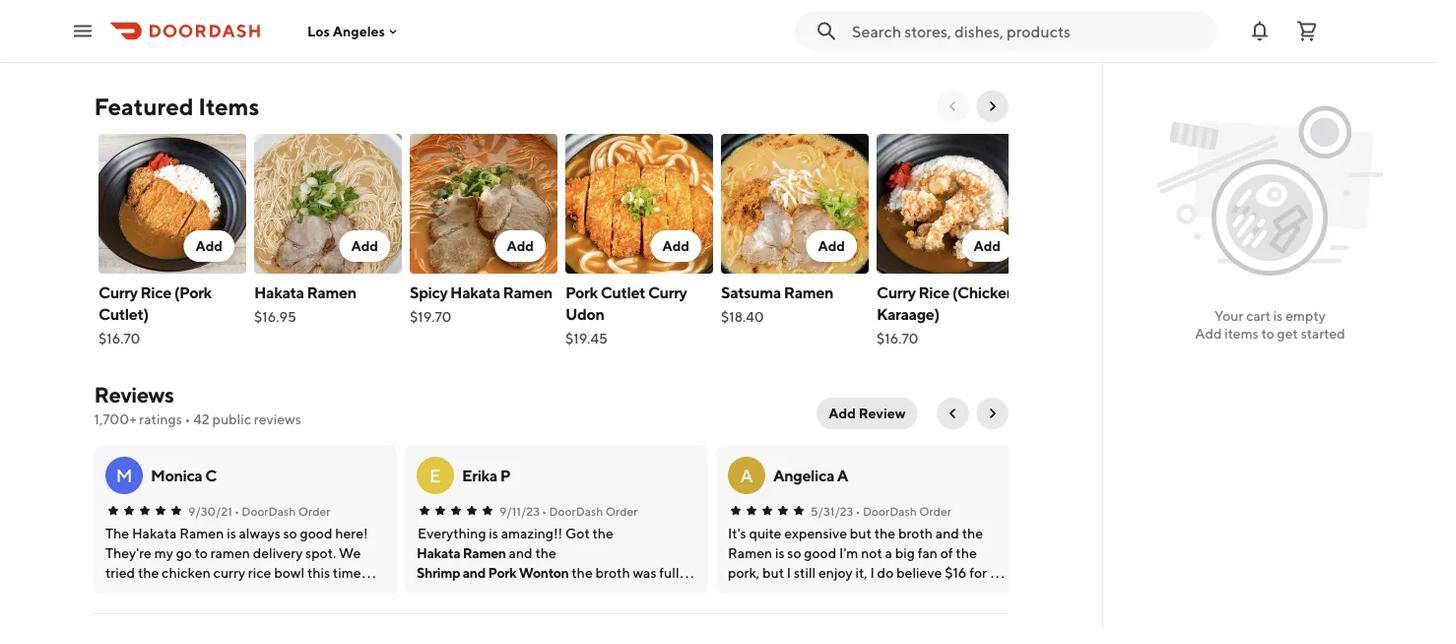 Task type: vqa. For each thing, say whether or not it's contained in the screenshot.
snapple
no



Task type: describe. For each thing, give the bounding box(es) containing it.
$16.70 for karaage)
[[877, 331, 919, 347]]

los angeles
[[308, 23, 385, 39]]

add for curry rice (chicken karaage)
[[974, 238, 1001, 254]]

to
[[1262, 326, 1275, 342]]

and
[[464, 565, 486, 582]]

add button for pork cutlet curry udon
[[650, 231, 701, 262]]

featured items
[[94, 92, 259, 120]]

add button for satsuma ramen
[[806, 231, 857, 262]]

add for curry rice (pork cutlet)
[[195, 238, 222, 254]]

get
[[1278, 326, 1299, 342]]

e
[[430, 465, 442, 486]]

previous image
[[946, 406, 961, 422]]

items
[[1225, 326, 1259, 342]]

karaage)
[[877, 305, 940, 324]]

doordash for e
[[550, 505, 604, 518]]

featured
[[94, 92, 194, 120]]

$18.40
[[721, 309, 764, 325]]

is
[[1274, 308, 1284, 324]]

c
[[206, 467, 217, 485]]

cutlet)
[[98, 305, 148, 324]]

reviews link
[[94, 382, 174, 408]]

hakata ramen button
[[417, 544, 507, 564]]

order for a
[[920, 505, 953, 518]]

add button for spicy hakata ramen
[[495, 231, 546, 262]]

add review button
[[817, 398, 918, 430]]

cart
[[1247, 308, 1271, 324]]

next button of carousel image
[[985, 99, 1001, 114]]

review
[[859, 406, 906, 422]]

(chicken
[[952, 283, 1015, 302]]

1,700+
[[94, 411, 137, 428]]

curry rice (pork cutlet) $16.70
[[98, 283, 211, 347]]

(pork
[[174, 283, 211, 302]]

rice for karaage)
[[918, 283, 949, 302]]

ramen inside spicy hakata ramen $19.70
[[503, 283, 552, 302]]

42
[[193, 411, 210, 428]]

curry rice (pork cutlet) image
[[98, 134, 246, 274]]

• doordash order for m
[[235, 505, 331, 518]]

ramen for hakata ramen $16.95
[[306, 283, 356, 302]]

add for satsuma ramen
[[818, 238, 845, 254]]

order for e
[[606, 505, 639, 518]]

$19.45
[[565, 331, 607, 347]]

items
[[198, 92, 259, 120]]

public
[[212, 411, 251, 428]]

reviews 1,700+ ratings • 42 public reviews
[[94, 382, 301, 428]]

satsuma ramen image
[[721, 134, 869, 274]]

• doordash order for e
[[543, 505, 639, 518]]

open menu image
[[71, 19, 95, 43]]

doordash for a
[[864, 505, 918, 518]]

add review
[[829, 406, 906, 422]]

your cart is empty add items to get started
[[1196, 308, 1346, 342]]

• inside the reviews 1,700+ ratings • 42 public reviews
[[185, 411, 191, 428]]

ramen for hakata ramen shrimp and pork wonton
[[464, 546, 507, 562]]

curry rice (chicken karaage) $16.70
[[877, 283, 1015, 347]]

wonton
[[520, 565, 570, 582]]

angelica a
[[774, 467, 849, 485]]

erika
[[463, 467, 498, 485]]

notification bell image
[[1249, 19, 1272, 43]]

add button for hakata ramen
[[339, 231, 390, 262]]

monica c
[[151, 467, 217, 485]]

9/30/21
[[189, 505, 233, 518]]



Task type: locate. For each thing, give the bounding box(es) containing it.
2 curry from the left
[[648, 283, 687, 302]]

3 curry from the left
[[877, 283, 916, 302]]

hakata
[[254, 283, 304, 302], [450, 283, 500, 302], [417, 546, 461, 562]]

los
[[308, 23, 330, 39]]

ramen inside satsuma ramen $18.40
[[784, 283, 833, 302]]

next image
[[985, 406, 1001, 422]]

previous button of carousel image
[[946, 99, 961, 114]]

ramen up shrimp and pork wonton button
[[464, 546, 507, 562]]

3 add button from the left
[[495, 231, 546, 262]]

• doordash order
[[235, 505, 331, 518], [543, 505, 639, 518], [856, 505, 953, 518]]

ramen
[[306, 283, 356, 302], [503, 283, 552, 302], [784, 283, 833, 302], [464, 546, 507, 562]]

hakata up shrimp
[[417, 546, 461, 562]]

doordash for m
[[242, 505, 296, 518]]

hakata inside hakata ramen shrimp and pork wonton
[[417, 546, 461, 562]]

0 horizontal spatial $16.70
[[98, 331, 140, 347]]

p
[[501, 467, 511, 485]]

add button
[[183, 231, 234, 262], [339, 231, 390, 262], [495, 231, 546, 262], [650, 231, 701, 262], [806, 231, 857, 262], [962, 231, 1013, 262]]

doordash right the 9/30/21
[[242, 505, 296, 518]]

2 doordash from the left
[[550, 505, 604, 518]]

rice inside curry rice (chicken karaage) $16.70
[[918, 283, 949, 302]]

• doordash order right 5/31/23
[[856, 505, 953, 518]]

$16.95
[[254, 309, 296, 325]]

angeles
[[333, 23, 385, 39]]

1 horizontal spatial doordash
[[550, 505, 604, 518]]

• right the 9/11/23
[[543, 505, 548, 518]]

add up hakata ramen $16.95
[[351, 238, 378, 254]]

hakata for hakata ramen $16.95
[[254, 283, 304, 302]]

add for pork cutlet curry udon
[[662, 238, 689, 254]]

curry right cutlet
[[648, 283, 687, 302]]

hakata up $16.95
[[254, 283, 304, 302]]

rice for cutlet)
[[140, 283, 171, 302]]

hakata ramen $16.95
[[254, 283, 356, 325]]

add down your
[[1196, 326, 1223, 342]]

2 $16.70 from the left
[[877, 331, 919, 347]]

curry up the cutlet) at the left
[[98, 283, 137, 302]]

add button up satsuma ramen $18.40
[[806, 231, 857, 262]]

pork cutlet curry udon image
[[565, 134, 713, 274]]

1 add button from the left
[[183, 231, 234, 262]]

9/11/23
[[500, 505, 541, 518]]

erika p
[[463, 467, 511, 485]]

add button for curry rice (chicken karaage)
[[962, 231, 1013, 262]]

spicy
[[410, 283, 447, 302]]

order
[[299, 505, 331, 518], [606, 505, 639, 518], [920, 505, 953, 518]]

pork right and
[[489, 565, 517, 582]]

doordash right the 9/11/23
[[550, 505, 604, 518]]

1 horizontal spatial • doordash order
[[543, 505, 639, 518]]

hakata right spicy
[[450, 283, 500, 302]]

3 doordash from the left
[[864, 505, 918, 518]]

pork cutlet curry udon $19.45
[[565, 283, 687, 347]]

• right 5/31/23
[[856, 505, 861, 518]]

2 • doordash order from the left
[[543, 505, 639, 518]]

1 doordash from the left
[[242, 505, 296, 518]]

rice up karaage) at the right of page
[[918, 283, 949, 302]]

• doordash order for a
[[856, 505, 953, 518]]

add button for curry rice (pork cutlet)
[[183, 231, 234, 262]]

doordash right 5/31/23
[[864, 505, 918, 518]]

add up the (chicken
[[974, 238, 1001, 254]]

pork
[[565, 283, 598, 302], [489, 565, 517, 582]]

doordash
[[242, 505, 296, 518], [550, 505, 604, 518], [864, 505, 918, 518]]

1 curry from the left
[[98, 283, 137, 302]]

$16.70 inside curry rice (chicken karaage) $16.70
[[877, 331, 919, 347]]

add button up (pork
[[183, 231, 234, 262]]

satsuma
[[721, 283, 781, 302]]

add up (pork
[[195, 238, 222, 254]]

ratings
[[139, 411, 182, 428]]

add button up the (chicken
[[962, 231, 1013, 262]]

1 vertical spatial pork
[[489, 565, 517, 582]]

curry up karaage) at the right of page
[[877, 283, 916, 302]]

curry inside pork cutlet curry udon $19.45
[[648, 283, 687, 302]]

$16.70 for cutlet)
[[98, 331, 140, 347]]

• for e
[[543, 505, 548, 518]]

cutlet
[[600, 283, 645, 302]]

1 rice from the left
[[140, 283, 171, 302]]

1 horizontal spatial curry
[[648, 283, 687, 302]]

order for m
[[299, 505, 331, 518]]

• doordash order right the 9/11/23
[[543, 505, 639, 518]]

2 rice from the left
[[918, 283, 949, 302]]

add button up hakata ramen $16.95
[[339, 231, 390, 262]]

$16.70 down karaage) at the right of page
[[877, 331, 919, 347]]

spicy hakata ramen image
[[410, 134, 557, 274]]

3 order from the left
[[920, 505, 953, 518]]

add for hakata ramen
[[351, 238, 378, 254]]

pork inside hakata ramen shrimp and pork wonton
[[489, 565, 517, 582]]

rice inside curry rice (pork cutlet) $16.70
[[140, 283, 171, 302]]

featured items heading
[[94, 91, 259, 122]]

add up pork cutlet curry udon $19.45 on the left of the page
[[662, 238, 689, 254]]

1 • doordash order from the left
[[235, 505, 331, 518]]

1 horizontal spatial a
[[838, 467, 849, 485]]

0 horizontal spatial a
[[741, 465, 754, 486]]

2 horizontal spatial doordash
[[864, 505, 918, 518]]

3 • doordash order from the left
[[856, 505, 953, 518]]

started
[[1302, 326, 1346, 342]]

udon
[[565, 305, 604, 324]]

a left angelica
[[741, 465, 754, 486]]

ramen left cutlet
[[503, 283, 552, 302]]

shrimp
[[417, 565, 461, 582]]

• for a
[[856, 505, 861, 518]]

curry inside curry rice (chicken karaage) $16.70
[[877, 283, 916, 302]]

ramen inside hakata ramen $16.95
[[306, 283, 356, 302]]

$19.70
[[410, 309, 451, 325]]

2 horizontal spatial curry
[[877, 283, 916, 302]]

add inside your cart is empty add items to get started
[[1196, 326, 1223, 342]]

•
[[185, 411, 191, 428], [235, 505, 240, 518], [543, 505, 548, 518], [856, 505, 861, 518]]

spicy hakata ramen $19.70
[[410, 283, 552, 325]]

1 horizontal spatial $16.70
[[877, 331, 919, 347]]

hakata inside spicy hakata ramen $19.70
[[450, 283, 500, 302]]

5/31/23
[[812, 505, 854, 518]]

0 horizontal spatial • doordash order
[[235, 505, 331, 518]]

4 add button from the left
[[650, 231, 701, 262]]

ramen for satsuma ramen $18.40
[[784, 283, 833, 302]]

hakata for hakata ramen shrimp and pork wonton
[[417, 546, 461, 562]]

6 add button from the left
[[962, 231, 1013, 262]]

curry rice (chicken karaage) image
[[877, 134, 1025, 274]]

$16.70 inside curry rice (pork cutlet) $16.70
[[98, 331, 140, 347]]

empty
[[1286, 308, 1327, 324]]

1 horizontal spatial order
[[606, 505, 639, 518]]

0 horizontal spatial order
[[299, 505, 331, 518]]

hakata ramen shrimp and pork wonton
[[417, 546, 570, 582]]

curry for curry rice (pork cutlet)
[[98, 283, 137, 302]]

monica
[[151, 467, 203, 485]]

add up satsuma ramen $18.40
[[818, 238, 845, 254]]

2 order from the left
[[606, 505, 639, 518]]

ramen right the satsuma
[[784, 283, 833, 302]]

your
[[1215, 308, 1244, 324]]

• left 42
[[185, 411, 191, 428]]

ramen inside hakata ramen shrimp and pork wonton
[[464, 546, 507, 562]]

2 horizontal spatial order
[[920, 505, 953, 518]]

0 horizontal spatial rice
[[140, 283, 171, 302]]

1 horizontal spatial pork
[[565, 283, 598, 302]]

5 add button from the left
[[806, 231, 857, 262]]

add for spicy hakata ramen
[[507, 238, 534, 254]]

rice
[[140, 283, 171, 302], [918, 283, 949, 302]]

reviews
[[254, 411, 301, 428]]

2 add button from the left
[[339, 231, 390, 262]]

1 $16.70 from the left
[[98, 331, 140, 347]]

a
[[741, 465, 754, 486], [838, 467, 849, 485]]

2 horizontal spatial • doordash order
[[856, 505, 953, 518]]

m
[[116, 465, 133, 486]]

angelica
[[774, 467, 835, 485]]

$16.70
[[98, 331, 140, 347], [877, 331, 919, 347]]

a up 5/31/23
[[838, 467, 849, 485]]

ramen down hakata ramen image
[[306, 283, 356, 302]]

pork up udon
[[565, 283, 598, 302]]

add
[[195, 238, 222, 254], [351, 238, 378, 254], [507, 238, 534, 254], [662, 238, 689, 254], [818, 238, 845, 254], [974, 238, 1001, 254], [1196, 326, 1223, 342], [829, 406, 856, 422]]

• doordash order right the 9/30/21
[[235, 505, 331, 518]]

• right the 9/30/21
[[235, 505, 240, 518]]

0 horizontal spatial curry
[[98, 283, 137, 302]]

0 horizontal spatial doordash
[[242, 505, 296, 518]]

0 vertical spatial pork
[[565, 283, 598, 302]]

hakata ramen image
[[254, 134, 402, 274]]

1 order from the left
[[299, 505, 331, 518]]

add button up pork cutlet curry udon $19.45 on the left of the page
[[650, 231, 701, 262]]

1 horizontal spatial rice
[[918, 283, 949, 302]]

add button up spicy hakata ramen $19.70
[[495, 231, 546, 262]]

0 horizontal spatial pork
[[489, 565, 517, 582]]

curry
[[98, 283, 137, 302], [648, 283, 687, 302], [877, 283, 916, 302]]

$16.70 down the cutlet) at the left
[[98, 331, 140, 347]]

pork inside pork cutlet curry udon $19.45
[[565, 283, 598, 302]]

satsuma ramen $18.40
[[721, 283, 833, 325]]

curry inside curry rice (pork cutlet) $16.70
[[98, 283, 137, 302]]

add up spicy hakata ramen $19.70
[[507, 238, 534, 254]]

reviews
[[94, 382, 174, 408]]

curry for curry rice (chicken karaage)
[[877, 283, 916, 302]]

rice left (pork
[[140, 283, 171, 302]]

Store search: begin typing to search for stores available on DoorDash text field
[[853, 20, 1205, 42]]

• for m
[[235, 505, 240, 518]]

0 items, open order cart image
[[1296, 19, 1320, 43]]

hakata inside hakata ramen $16.95
[[254, 283, 304, 302]]

los angeles button
[[308, 23, 401, 39]]

add left review
[[829, 406, 856, 422]]

shrimp and pork wonton button
[[417, 564, 570, 583]]



